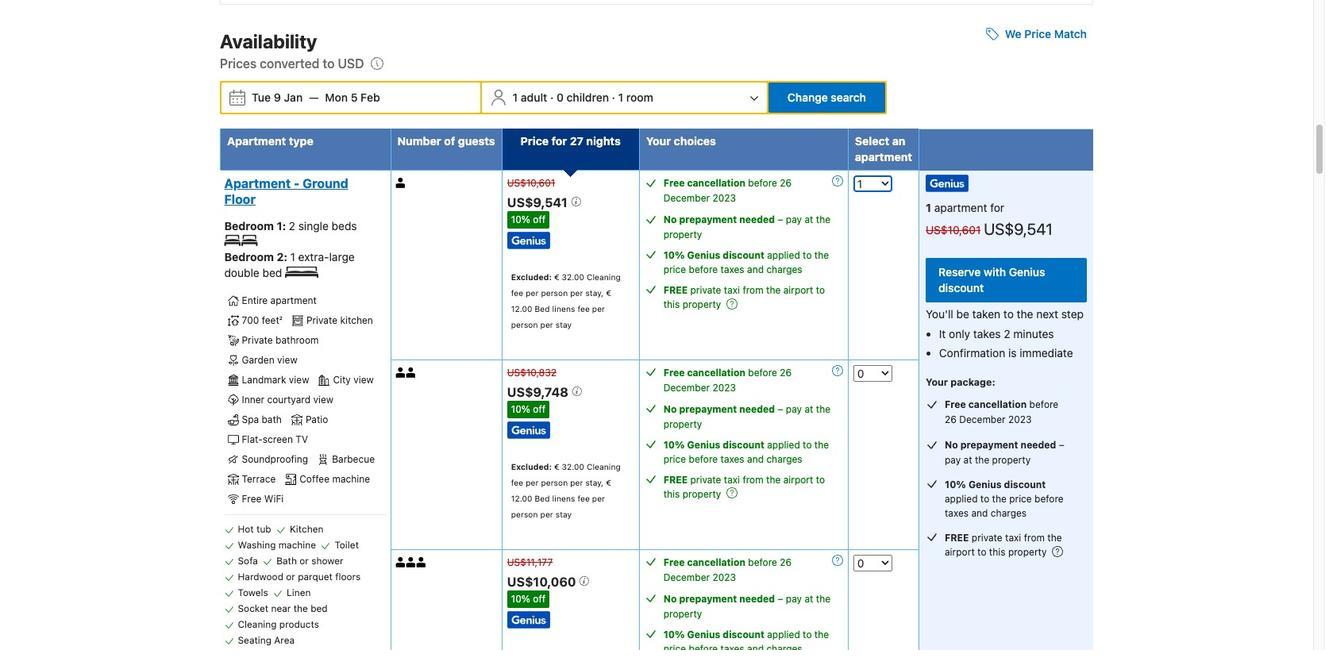 Task type: vqa. For each thing, say whether or not it's contained in the screenshot.


Task type: describe. For each thing, give the bounding box(es) containing it.
1 for 1 apartment for
[[926, 201, 932, 215]]

genius for more details on meals and payment options image associated with us$9,748
[[688, 439, 721, 451]]

price inside '10% genius discount applied to the price before taxes and charges'
[[1010, 493, 1032, 505]]

0 vertical spatial us$9,541
[[507, 195, 571, 209]]

your for your choices
[[646, 134, 671, 148]]

taken
[[973, 307, 1001, 321]]

needed for more details on meals and payment options image associated with us$9,748
[[740, 403, 775, 415]]

free cancellation for more details on meals and payment options image associated with us$9,748
[[664, 367, 746, 379]]

excluded: for us$9,541
[[511, 273, 552, 282]]

landmark view
[[242, 374, 309, 386]]

or for parquet
[[286, 571, 295, 583]]

mon
[[325, 90, 348, 104]]

stay for us$9,748
[[556, 510, 572, 520]]

10% genius discount for us$9,748
[[664, 439, 765, 451]]

kitchen
[[290, 524, 324, 535]]

takes
[[974, 327, 1001, 341]]

10% off for us$9,748
[[511, 404, 546, 416]]

1 apartment for
[[926, 201, 1005, 215]]

2023 for more details on meals and payment options image associated with us$10,060
[[713, 572, 736, 583]]

reserve with genius discount
[[939, 265, 1046, 295]]

bed for us$9,748
[[535, 494, 550, 504]]

garden view
[[242, 354, 298, 366]]

free cancellation for more details on meals and payment options image associated with us$10,060
[[664, 556, 746, 568]]

wifi
[[264, 493, 284, 505]]

tue 9 jan button
[[245, 83, 309, 112]]

before 26 december 2023 for more details on meals and payment options image associated with us$10,060
[[664, 556, 792, 583]]

bath
[[262, 414, 282, 426]]

10% off. you're getting a reduced rate because this property is offering a genius discount.. element for us$10,060
[[507, 591, 550, 609]]

hardwood
[[238, 571, 284, 583]]

step
[[1062, 307, 1084, 321]]

the inside '10% genius discount applied to the price before taxes and charges'
[[993, 493, 1007, 505]]

applied to the price before taxes and charges for us$10,060
[[664, 629, 829, 651]]

private bathroom
[[242, 335, 319, 346]]

terrace
[[242, 474, 276, 485]]

products
[[279, 619, 319, 631]]

courtyard
[[267, 394, 311, 406]]

we price match button
[[980, 20, 1094, 48]]

screen
[[263, 434, 293, 446]]

and for more details on meals and payment options image associated with us$9,748
[[747, 453, 764, 465]]

guests
[[458, 134, 495, 148]]

washing
[[238, 539, 276, 551]]

2 vertical spatial airport
[[945, 546, 975, 558]]

at for more details on meals and payment options image associated with us$10,060
[[805, 593, 814, 605]]

charges inside '10% genius discount applied to the price before taxes and charges'
[[991, 507, 1027, 519]]

genius for more details on meals and payment options icon
[[688, 249, 721, 261]]

we price match
[[1005, 27, 1087, 40]]

discount inside '10% genius discount applied to the price before taxes and charges'
[[1005, 479, 1046, 491]]

nights
[[587, 134, 621, 148]]

before 26 december 2023 for more details on meals and payment options icon
[[664, 177, 792, 204]]

2023 for more details on meals and payment options icon
[[713, 192, 736, 204]]

1 adult · 0 children · 1 room
[[513, 90, 654, 104]]

price for more details on meals and payment options icon
[[664, 264, 686, 275]]

no prepayment needed for more details on meals and payment options image associated with us$9,748
[[664, 403, 775, 415]]

us$10,832
[[507, 367, 557, 379]]

we
[[1005, 27, 1022, 40]]

seating
[[238, 635, 272, 647]]

room
[[627, 90, 654, 104]]

free cancellation for more details on meals and payment options icon
[[664, 177, 746, 189]]

is
[[1009, 346, 1017, 360]]

10% inside '10% genius discount applied to the price before taxes and charges'
[[945, 479, 967, 491]]

your for your package:
[[926, 376, 949, 388]]

at for more details on meals and payment options icon
[[805, 213, 814, 225]]

0 horizontal spatial price
[[521, 134, 549, 148]]

– pay at the property for more details on meals and payment options icon
[[664, 213, 831, 240]]

charges for more details on meals and payment options image associated with us$9,748
[[767, 453, 803, 465]]

an
[[893, 134, 906, 148]]

change search
[[788, 90, 867, 104]]

us$10,601 for us$10,601 us$9,541
[[926, 223, 981, 237]]

floors
[[335, 571, 361, 583]]

number
[[398, 134, 442, 148]]

10% genius discount for us$10,060
[[664, 629, 765, 641]]

1 horizontal spatial us$9,541
[[984, 220, 1053, 238]]

bedroom 2:
[[224, 250, 290, 264]]

number of guests
[[398, 134, 495, 148]]

and inside '10% genius discount applied to the price before taxes and charges'
[[972, 507, 989, 519]]

27
[[570, 134, 584, 148]]

us$10,060
[[507, 574, 579, 589]]

us$10,601 us$9,541
[[926, 220, 1053, 238]]

apartment for apartment type
[[227, 134, 286, 148]]

bathroom
[[276, 335, 319, 346]]

2 vertical spatial private
[[972, 532, 1003, 544]]

€ 32.00 cleaning fee per person per stay, € 12.00 bed linens fee per person per stay for us$9,541
[[511, 273, 621, 330]]

view for garden view
[[277, 354, 298, 366]]

2 vertical spatial free
[[945, 532, 969, 544]]

coffee
[[300, 474, 330, 485]]

1 horizontal spatial apartment
[[855, 150, 913, 163]]

occupancy image for us$10,060
[[406, 557, 417, 568]]

kitchen
[[340, 315, 373, 327]]

price for more details on meals and payment options image associated with us$10,060
[[664, 643, 686, 651]]

soundproofing
[[242, 454, 308, 466]]

barbecue
[[332, 454, 375, 466]]

applied for more details on meals and payment options icon
[[768, 249, 801, 261]]

1 adult · 0 children · 1 room button
[[483, 82, 766, 113]]

airport for more details on meals and payment options image associated with us$9,748
[[784, 474, 814, 486]]

city view
[[333, 374, 374, 386]]

32.00 for us$9,748
[[562, 463, 585, 472]]

price for 27 nights
[[521, 134, 621, 148]]

2 vertical spatial cleaning
[[238, 619, 277, 631]]

match
[[1055, 27, 1087, 40]]

genius inside reserve with genius discount
[[1009, 265, 1046, 279]]

us$10,601 for us$10,601
[[507, 177, 555, 189]]

no for more details on meals and payment options image associated with us$9,748
[[664, 403, 677, 415]]

coffee machine
[[300, 474, 370, 485]]

700 feet²
[[242, 315, 283, 327]]

stay, for us$9,748
[[586, 478, 604, 488]]

machine for coffee machine
[[332, 474, 370, 485]]

entire apartment
[[242, 295, 317, 307]]

1 extra-large double bed
[[224, 250, 355, 279]]

entire
[[242, 295, 268, 307]]

before 26 december 2023 for more details on meals and payment options image associated with us$9,748
[[664, 367, 792, 394]]

2 single beds
[[289, 219, 357, 233]]

no prepayment needed for more details on meals and payment options image associated with us$10,060
[[664, 593, 775, 605]]

confirmation
[[940, 346, 1006, 360]]

apartment type
[[227, 134, 314, 148]]

free for more details on meals and payment options icon
[[664, 284, 688, 296]]

it
[[940, 327, 946, 341]]

you'll
[[926, 307, 954, 321]]

10% off. you're getting a reduced rate because this property is offering a genius discount.. element for us$9,541
[[507, 212, 550, 229]]

private for private bathroom
[[242, 335, 273, 346]]

search
[[831, 90, 867, 104]]

sofa
[[238, 555, 258, 567]]

flat-screen tv
[[242, 434, 308, 446]]

pay for more details on meals and payment options image associated with us$9,748
[[786, 403, 802, 415]]

change search button
[[769, 82, 886, 113]]

feb
[[361, 90, 380, 104]]

prices converted to usd
[[220, 56, 364, 70]]

tue
[[252, 90, 271, 104]]

us$9,748
[[507, 385, 572, 399]]

needed for more details on meals and payment options image associated with us$10,060
[[740, 593, 775, 605]]

inner courtyard view
[[242, 394, 334, 406]]

genius inside '10% genius discount applied to the price before taxes and charges'
[[969, 479, 1002, 491]]

needed for more details on meals and payment options icon
[[740, 213, 775, 225]]

no prepayment needed for more details on meals and payment options icon
[[664, 213, 775, 225]]

charges for more details on meals and payment options icon
[[767, 264, 803, 275]]

1 vertical spatial for
[[991, 201, 1005, 215]]

charges for more details on meals and payment options image associated with us$10,060
[[767, 643, 803, 651]]

price inside dropdown button
[[1025, 27, 1052, 40]]

free for more details on meals and payment options image associated with us$10,060
[[664, 556, 685, 568]]

2 · from the left
[[612, 90, 616, 104]]

of
[[444, 134, 455, 148]]

occupancy image for us$9,748
[[406, 367, 417, 378]]

cancellation for more details on meals and payment options image associated with us$9,748
[[687, 367, 746, 379]]

us$11,177
[[507, 556, 553, 568]]

10% off for us$10,060
[[511, 594, 546, 605]]

private kitchen
[[307, 315, 373, 327]]

off for us$9,748
[[533, 404, 546, 416]]

parquet
[[298, 571, 333, 583]]

0 vertical spatial private
[[691, 284, 722, 296]]

socket near the bed
[[238, 603, 328, 615]]

1 · from the left
[[550, 90, 554, 104]]

and for more details on meals and payment options image associated with us$10,060
[[747, 643, 764, 651]]

apartment for entire apartment
[[271, 295, 317, 307]]

view up patio
[[313, 394, 334, 406]]

jan
[[284, 90, 303, 104]]

bath
[[277, 555, 297, 567]]

cleaning products
[[238, 619, 319, 631]]

2 vertical spatial this
[[990, 546, 1006, 558]]

select
[[855, 134, 890, 148]]

2 vertical spatial private taxi from the airport to this property
[[945, 532, 1063, 558]]



Task type: locate. For each thing, give the bounding box(es) containing it.
only
[[949, 327, 971, 341]]

· left 0
[[550, 90, 554, 104]]

12.00 up us$11,177
[[511, 494, 533, 504]]

or down bath at left bottom
[[286, 571, 295, 583]]

applied for more details on meals and payment options image associated with us$9,748
[[768, 439, 801, 451]]

3 10% off. you're getting a reduced rate because this property is offering a genius discount.. element from the top
[[507, 591, 550, 609]]

1 10% genius discount from the top
[[664, 249, 765, 261]]

no for more details on meals and payment options image associated with us$10,060
[[664, 593, 677, 605]]

0 vertical spatial € 32.00 cleaning fee per person per stay, € 12.00 bed linens fee per person per stay
[[511, 273, 621, 330]]

2 10% off from the top
[[511, 404, 546, 416]]

apartment inside apartment - ground floor
[[224, 176, 291, 190]]

prepayment for more details on meals and payment options image associated with us$9,748
[[680, 403, 737, 415]]

10% off for us$9,541
[[511, 214, 546, 226]]

airport
[[784, 284, 814, 296], [784, 474, 814, 486], [945, 546, 975, 558]]

0 horizontal spatial your
[[646, 134, 671, 148]]

1 vertical spatial 10% genius discount
[[664, 439, 765, 451]]

cancellation for more details on meals and payment options icon
[[687, 177, 746, 189]]

2023
[[713, 192, 736, 204], [713, 382, 736, 394], [1009, 414, 1032, 426], [713, 572, 736, 583]]

no prepayment needed
[[664, 213, 775, 225], [664, 403, 775, 415], [945, 439, 1057, 451], [664, 593, 775, 605]]

from for more details on meals and payment options icon
[[743, 284, 764, 296]]

prepayment for more details on meals and payment options image associated with us$10,060
[[680, 593, 737, 605]]

1 vertical spatial applied to the price before taxes and charges
[[664, 439, 829, 465]]

and
[[747, 264, 764, 275], [747, 453, 764, 465], [972, 507, 989, 519], [747, 643, 764, 651]]

linens
[[553, 305, 575, 314], [553, 494, 575, 504]]

1 horizontal spatial for
[[991, 201, 1005, 215]]

– pay at the property for more details on meals and payment options image associated with us$10,060
[[664, 593, 831, 620]]

1 vertical spatial 10% off
[[511, 404, 546, 416]]

0 vertical spatial 10% genius discount
[[664, 249, 765, 261]]

linens up us$10,832
[[553, 305, 575, 314]]

9
[[274, 90, 281, 104]]

·
[[550, 90, 554, 104], [612, 90, 616, 104]]

1 vertical spatial stay
[[556, 510, 572, 520]]

apartment - ground floor
[[224, 176, 348, 206]]

0 vertical spatial stay,
[[586, 289, 604, 298]]

0 horizontal spatial for
[[552, 134, 567, 148]]

2 € 32.00 cleaning fee per person per stay, € 12.00 bed linens fee per person per stay from the top
[[511, 463, 621, 520]]

3 10% off from the top
[[511, 594, 546, 605]]

2 stay from the top
[[556, 510, 572, 520]]

1 vertical spatial your
[[926, 376, 949, 388]]

1 vertical spatial linens
[[553, 494, 575, 504]]

bed down bedroom 2: at the top left of page
[[263, 266, 282, 279]]

pay for more details on meals and payment options icon
[[786, 213, 802, 225]]

1 left 'extra-'
[[290, 250, 295, 264]]

the
[[816, 213, 831, 225], [815, 249, 829, 261], [767, 284, 781, 296], [1017, 307, 1034, 321], [816, 403, 831, 415], [815, 439, 829, 451], [975, 454, 990, 466], [767, 474, 781, 486], [993, 493, 1007, 505], [1048, 532, 1063, 544], [816, 593, 831, 605], [294, 603, 308, 615], [815, 629, 829, 641]]

0 vertical spatial 10% off. you're getting a reduced rate because this property is offering a genius discount.. element
[[507, 212, 550, 229]]

machine down barbecue
[[332, 474, 370, 485]]

usd
[[338, 56, 364, 70]]

1 horizontal spatial or
[[300, 555, 309, 567]]

to inside you'll be taken to the next step it only takes 2 minutes confirmation is immediate
[[1004, 307, 1014, 321]]

view for landmark view
[[289, 374, 309, 386]]

2 10% off. you're getting a reduced rate because this property is offering a genius discount.. element from the top
[[507, 401, 550, 419]]

bed
[[535, 305, 550, 314], [535, 494, 550, 504]]

off for us$9,541
[[533, 214, 546, 226]]

bed inside 1 extra-large double bed
[[263, 266, 282, 279]]

0 vertical spatial 2
[[289, 219, 295, 233]]

view
[[277, 354, 298, 366], [289, 374, 309, 386], [354, 374, 374, 386], [313, 394, 334, 406]]

1 vertical spatial private
[[242, 335, 273, 346]]

this for more details on meals and payment options icon
[[664, 298, 680, 310]]

32.00
[[562, 273, 585, 282], [562, 463, 585, 472]]

0 vertical spatial 32.00
[[562, 273, 585, 282]]

apartment up feet²
[[271, 295, 317, 307]]

the inside you'll be taken to the next step it only takes 2 minutes confirmation is immediate
[[1017, 307, 1034, 321]]

machine down kitchen
[[279, 539, 316, 551]]

1 more details on meals and payment options image from the top
[[832, 365, 843, 376]]

2023 for more details on meals and payment options image associated with us$9,748
[[713, 382, 736, 394]]

1 horizontal spatial ·
[[612, 90, 616, 104]]

applied to the price before taxes and charges for us$9,748
[[664, 439, 829, 465]]

this
[[664, 298, 680, 310], [664, 488, 680, 500], [990, 546, 1006, 558]]

0 vertical spatial 10% off
[[511, 214, 546, 226]]

beds
[[332, 219, 357, 233]]

0 vertical spatial applied to the price before taxes and charges
[[664, 249, 829, 275]]

off for us$10,060
[[533, 594, 546, 605]]

2 off from the top
[[533, 404, 546, 416]]

2 applied to the price before taxes and charges from the top
[[664, 439, 829, 465]]

2 vertical spatial apartment
[[271, 295, 317, 307]]

700
[[242, 315, 259, 327]]

this for more details on meals and payment options image associated with us$9,748
[[664, 488, 680, 500]]

0 horizontal spatial 2
[[289, 219, 295, 233]]

double
[[224, 266, 260, 279]]

26
[[780, 177, 792, 189], [780, 367, 792, 379], [945, 414, 957, 426], [780, 556, 792, 568]]

stay, for us$9,541
[[586, 289, 604, 298]]

stay
[[556, 320, 572, 330], [556, 510, 572, 520]]

2
[[289, 219, 295, 233], [1004, 327, 1011, 341]]

to inside '10% genius discount applied to the price before taxes and charges'
[[981, 493, 990, 505]]

adult
[[521, 90, 548, 104]]

0 vertical spatial us$10,601
[[507, 177, 555, 189]]

0 vertical spatial machine
[[332, 474, 370, 485]]

2 occupancy image from the top
[[406, 557, 417, 568]]

free for more details on meals and payment options image associated with us$9,748
[[664, 367, 685, 379]]

apartment for 1 apartment for
[[935, 201, 988, 215]]

bed up us$10,832
[[535, 305, 550, 314]]

0 vertical spatial or
[[300, 555, 309, 567]]

airport for more details on meals and payment options icon
[[784, 284, 814, 296]]

view for city view
[[354, 374, 374, 386]]

price left 27
[[521, 134, 549, 148]]

inner
[[242, 394, 265, 406]]

no
[[664, 213, 677, 225], [664, 403, 677, 415], [945, 439, 959, 451], [664, 593, 677, 605]]

0 horizontal spatial private
[[242, 335, 273, 346]]

view up courtyard
[[289, 374, 309, 386]]

bath or shower
[[277, 555, 344, 567]]

0 vertical spatial taxi
[[724, 284, 740, 296]]

1 left room
[[618, 90, 624, 104]]

us$9,541 up with
[[984, 220, 1053, 238]]

free cancellation
[[664, 177, 746, 189], [664, 367, 746, 379], [945, 399, 1027, 411], [664, 556, 746, 568]]

and for more details on meals and payment options icon
[[747, 264, 764, 275]]

0 vertical spatial from
[[743, 284, 764, 296]]

apartment up 'us$10,601 us$9,541'
[[935, 201, 988, 215]]

10% off. you're getting a reduced rate because this property is offering a genius discount.. element for us$9,748
[[507, 401, 550, 419]]

more details on meals and payment options image
[[832, 175, 843, 186]]

1 32.00 from the top
[[562, 273, 585, 282]]

1 left adult on the top left of page
[[513, 90, 518, 104]]

for up 'us$10,601 us$9,541'
[[991, 201, 1005, 215]]

or for shower
[[300, 555, 309, 567]]

us$10,601 down 1 apartment for
[[926, 223, 981, 237]]

1 stay from the top
[[556, 320, 572, 330]]

us$9,541
[[507, 195, 571, 209], [984, 220, 1053, 238]]

for
[[552, 134, 567, 148], [991, 201, 1005, 215]]

large
[[329, 250, 355, 264]]

2 vertical spatial applied to the price before taxes and charges
[[664, 629, 829, 651]]

from
[[743, 284, 764, 296], [743, 474, 764, 486], [1024, 532, 1045, 544]]

discount inside reserve with genius discount
[[939, 281, 984, 295]]

private taxi from the airport to this property for more details on meals and payment options image associated with us$9,748
[[664, 474, 825, 500]]

1 vertical spatial taxi
[[724, 474, 740, 486]]

tv
[[296, 434, 308, 446]]

apartment down select
[[855, 150, 913, 163]]

1 vertical spatial 12.00
[[511, 494, 533, 504]]

1 bed from the top
[[535, 305, 550, 314]]

0 vertical spatial free
[[664, 284, 688, 296]]

more details on meals and payment options image for us$10,060
[[832, 555, 843, 566]]

1 applied to the price before taxes and charges from the top
[[664, 249, 829, 275]]

2 horizontal spatial apartment
[[935, 201, 988, 215]]

cleaning for us$9,541
[[587, 273, 621, 282]]

bed for us$9,541
[[535, 305, 550, 314]]

12.00 for us$9,541
[[511, 305, 533, 314]]

toilet
[[335, 539, 359, 551]]

0 vertical spatial cleaning
[[587, 273, 621, 282]]

0 horizontal spatial bed
[[263, 266, 282, 279]]

your
[[646, 134, 671, 148], [926, 376, 949, 388]]

0 horizontal spatial or
[[286, 571, 295, 583]]

0 vertical spatial private taxi from the airport to this property
[[664, 284, 825, 310]]

1 vertical spatial off
[[533, 404, 546, 416]]

discount for more details on meals and payment options image associated with us$9,748
[[723, 439, 765, 451]]

choices
[[674, 134, 716, 148]]

discount for more details on meals and payment options image associated with us$10,060
[[723, 629, 765, 641]]

with
[[984, 265, 1006, 279]]

1 off from the top
[[533, 214, 546, 226]]

1 inside 1 extra-large double bed
[[290, 250, 295, 264]]

1 vertical spatial us$10,601
[[926, 223, 981, 237]]

or up hardwood or parquet floors
[[300, 555, 309, 567]]

2 vertical spatial 10% off. you're getting a reduced rate because this property is offering a genius discount.. element
[[507, 591, 550, 609]]

0 vertical spatial more details on meals and payment options image
[[832, 365, 843, 376]]

your package:
[[926, 376, 996, 388]]

city
[[333, 374, 351, 386]]

0 vertical spatial price
[[1025, 27, 1052, 40]]

us$10,601 inside 'us$10,601 us$9,541'
[[926, 223, 981, 237]]

near
[[271, 603, 291, 615]]

1 vertical spatial cleaning
[[587, 463, 621, 472]]

1 vertical spatial 32.00
[[562, 463, 585, 472]]

for left 27
[[552, 134, 567, 148]]

at for more details on meals and payment options image associated with us$9,748
[[805, 403, 814, 415]]

1 vertical spatial bed
[[311, 603, 328, 615]]

12.00 for us$9,748
[[511, 494, 533, 504]]

extra-
[[298, 250, 329, 264]]

from for more details on meals and payment options image associated with us$9,748
[[743, 474, 764, 486]]

minutes
[[1014, 327, 1055, 341]]

3 10% genius discount from the top
[[664, 629, 765, 641]]

0 horizontal spatial us$9,541
[[507, 195, 571, 209]]

– pay at the property
[[664, 213, 831, 240], [664, 403, 831, 430], [945, 439, 1065, 466], [664, 593, 831, 620]]

linen
[[287, 587, 311, 599]]

1 occupancy image from the top
[[406, 367, 417, 378]]

view down private bathroom on the left bottom
[[277, 354, 298, 366]]

0 vertical spatial 12.00
[[511, 305, 533, 314]]

landmark
[[242, 374, 286, 386]]

1 horizontal spatial bed
[[311, 603, 328, 615]]

0 vertical spatial airport
[[784, 284, 814, 296]]

1 for 1 extra-large double bed
[[290, 250, 295, 264]]

cancellation for more details on meals and payment options image associated with us$10,060
[[687, 556, 746, 568]]

3 off from the top
[[533, 594, 546, 605]]

discount
[[723, 249, 765, 261], [939, 281, 984, 295], [723, 439, 765, 451], [1005, 479, 1046, 491], [723, 629, 765, 641]]

cleaning for us$9,748
[[587, 463, 621, 472]]

2 vertical spatial 10% genius discount
[[664, 629, 765, 641]]

applied inside '10% genius discount applied to the price before taxes and charges'
[[945, 493, 978, 505]]

bed up us$11,177
[[535, 494, 550, 504]]

0 horizontal spatial us$10,601
[[507, 177, 555, 189]]

feet²
[[262, 315, 283, 327]]

machine for washing machine
[[279, 539, 316, 551]]

1 horizontal spatial your
[[926, 376, 949, 388]]

free for more details on meals and payment options icon
[[664, 177, 685, 189]]

1 10% off. you're getting a reduced rate because this property is offering a genius discount.. element from the top
[[507, 212, 550, 229]]

1 horizontal spatial machine
[[332, 474, 370, 485]]

your left package:
[[926, 376, 949, 388]]

2 vertical spatial taxi
[[1006, 532, 1022, 544]]

€ 32.00 cleaning fee per person per stay, € 12.00 bed linens fee per person per stay for us$9,748
[[511, 463, 621, 520]]

10% off. you're getting a reduced rate because this property is offering a genius discount.. element
[[507, 212, 550, 229], [507, 401, 550, 419], [507, 591, 550, 609]]

1 10% off from the top
[[511, 214, 546, 226]]

1 12.00 from the top
[[511, 305, 533, 314]]

– pay at the property for more details on meals and payment options image associated with us$9,748
[[664, 403, 831, 430]]

linens up us$11,177
[[553, 494, 575, 504]]

prepayment for more details on meals and payment options icon
[[680, 213, 737, 225]]

1 vertical spatial 2
[[1004, 327, 1011, 341]]

0 vertical spatial bed
[[535, 305, 550, 314]]

occupancy image
[[396, 178, 406, 188], [396, 367, 406, 378], [396, 557, 406, 568], [417, 557, 427, 568]]

12.00 up us$10,832
[[511, 305, 533, 314]]

apartment down the tue
[[227, 134, 286, 148]]

apartment for apartment - ground floor
[[224, 176, 291, 190]]

0 vertical spatial stay
[[556, 320, 572, 330]]

stay for us$9,541
[[556, 320, 572, 330]]

apartment up 'floor'
[[224, 176, 291, 190]]

1 vertical spatial private
[[691, 474, 722, 486]]

10% genius discount applied to the price before taxes and charges
[[945, 479, 1064, 519]]

1 vertical spatial 10% off. you're getting a reduced rate because this property is offering a genius discount.. element
[[507, 401, 550, 419]]

0 vertical spatial bed
[[263, 266, 282, 279]]

1 vertical spatial apartment
[[224, 176, 291, 190]]

0 vertical spatial excluded:
[[511, 273, 552, 282]]

1 up 'us$10,601 us$9,541'
[[926, 201, 932, 215]]

0 horizontal spatial ·
[[550, 90, 554, 104]]

1 vertical spatial us$9,541
[[984, 220, 1053, 238]]

free for more details on meals and payment options image associated with us$9,748
[[664, 474, 688, 486]]

view right city
[[354, 374, 374, 386]]

reserve with genius discount button
[[926, 258, 1087, 303]]

no for more details on meals and payment options icon
[[664, 213, 677, 225]]

2 32.00 from the top
[[562, 463, 585, 472]]

0
[[557, 90, 564, 104]]

2 stay, from the top
[[586, 478, 604, 488]]

1 vertical spatial or
[[286, 571, 295, 583]]

1 vertical spatial machine
[[279, 539, 316, 551]]

private taxi from the airport to this property
[[664, 284, 825, 310], [664, 474, 825, 500], [945, 532, 1063, 558]]

3 applied to the price before taxes and charges from the top
[[664, 629, 829, 651]]

1 vertical spatial stay,
[[586, 478, 604, 488]]

ground
[[303, 176, 348, 190]]

spa bath
[[242, 414, 282, 426]]

before
[[748, 177, 778, 189], [689, 264, 718, 275], [748, 367, 778, 379], [1030, 399, 1059, 411], [689, 453, 718, 465], [1035, 493, 1064, 505], [748, 556, 778, 568], [689, 643, 718, 651]]

more details on meals and payment options image for us$9,748
[[832, 365, 843, 376]]

tub
[[257, 524, 271, 535]]

2 inside you'll be taken to the next step it only takes 2 minutes confirmation is immediate
[[1004, 327, 1011, 341]]

2 bed from the top
[[535, 494, 550, 504]]

applied for more details on meals and payment options image associated with us$10,060
[[768, 629, 801, 641]]

your left choices
[[646, 134, 671, 148]]

bed up products
[[311, 603, 328, 615]]

before inside '10% genius discount applied to the price before taxes and charges'
[[1035, 493, 1064, 505]]

1 € 32.00 cleaning fee per person per stay, € 12.00 bed linens fee per person per stay from the top
[[511, 273, 621, 330]]

washing machine
[[238, 539, 316, 551]]

stay up us$10,832
[[556, 320, 572, 330]]

private up "garden"
[[242, 335, 273, 346]]

prepayment
[[680, 213, 737, 225], [680, 403, 737, 415], [961, 439, 1019, 451], [680, 593, 737, 605]]

patio
[[306, 414, 328, 426]]

0 horizontal spatial apartment
[[271, 295, 317, 307]]

pay
[[786, 213, 802, 225], [786, 403, 802, 415], [945, 454, 961, 466], [786, 593, 802, 605]]

2 10% genius discount from the top
[[664, 439, 765, 451]]

1 vertical spatial price
[[521, 134, 549, 148]]

0 vertical spatial apartment
[[227, 134, 286, 148]]

–
[[778, 213, 784, 225], [778, 403, 784, 415], [1059, 439, 1065, 451], [778, 593, 784, 605]]

single
[[298, 219, 329, 233]]

2 linens from the top
[[553, 494, 575, 504]]

cleaning
[[587, 273, 621, 282], [587, 463, 621, 472], [238, 619, 277, 631]]

taxes inside '10% genius discount applied to the price before taxes and charges'
[[945, 507, 969, 519]]

1 linens from the top
[[553, 305, 575, 314]]

1 horizontal spatial 2
[[1004, 327, 1011, 341]]

more details on meals and payment options image
[[832, 365, 843, 376], [832, 555, 843, 566]]

1 vertical spatial apartment
[[935, 201, 988, 215]]

private
[[691, 284, 722, 296], [691, 474, 722, 486], [972, 532, 1003, 544]]

flat-
[[242, 434, 263, 446]]

private up bathroom
[[307, 315, 338, 327]]

1 excluded: from the top
[[511, 273, 552, 282]]

2 left single
[[289, 219, 295, 233]]

or
[[300, 555, 309, 567], [286, 571, 295, 583]]

price right we
[[1025, 27, 1052, 40]]

pay for more details on meals and payment options image associated with us$10,060
[[786, 593, 802, 605]]

1 vertical spatial more details on meals and payment options image
[[832, 555, 843, 566]]

change
[[788, 90, 828, 104]]

1 stay, from the top
[[586, 289, 604, 298]]

private for private kitchen
[[307, 315, 338, 327]]

floor
[[224, 192, 256, 206]]

1 vertical spatial airport
[[784, 474, 814, 486]]

32.00 for us$9,541
[[562, 273, 585, 282]]

2 more details on meals and payment options image from the top
[[832, 555, 843, 566]]

area
[[274, 635, 295, 647]]

0 horizontal spatial machine
[[279, 539, 316, 551]]

0 vertical spatial occupancy image
[[406, 367, 417, 378]]

bed
[[263, 266, 282, 279], [311, 603, 328, 615]]

0 vertical spatial for
[[552, 134, 567, 148]]

linens for us$9,541
[[553, 305, 575, 314]]

0 vertical spatial private
[[307, 315, 338, 327]]

· right children
[[612, 90, 616, 104]]

us$9,541 down price for 27 nights on the top
[[507, 195, 571, 209]]

private
[[307, 315, 338, 327], [242, 335, 273, 346]]

1 vertical spatial occupancy image
[[406, 557, 417, 568]]

2 excluded: from the top
[[511, 463, 552, 472]]

1 horizontal spatial us$10,601
[[926, 223, 981, 237]]

free wifi
[[242, 493, 284, 505]]

1 for 1 adult · 0 children · 1 room
[[513, 90, 518, 104]]

linens for us$9,748
[[553, 494, 575, 504]]

2 vertical spatial from
[[1024, 532, 1045, 544]]

0 vertical spatial your
[[646, 134, 671, 148]]

machine
[[332, 474, 370, 485], [279, 539, 316, 551]]

taxes
[[721, 264, 745, 275], [721, 453, 745, 465], [945, 507, 969, 519], [721, 643, 745, 651]]

2 12.00 from the top
[[511, 494, 533, 504]]

0 vertical spatial this
[[664, 298, 680, 310]]

type
[[289, 134, 314, 148]]

2 vertical spatial off
[[533, 594, 546, 605]]

genius for more details on meals and payment options image associated with us$10,060
[[688, 629, 721, 641]]

0 vertical spatial apartment
[[855, 150, 913, 163]]

1 vertical spatial this
[[664, 488, 680, 500]]

12.00
[[511, 305, 533, 314], [511, 494, 533, 504]]

2 up is
[[1004, 327, 1011, 341]]

1 vertical spatial € 32.00 cleaning fee per person per stay, € 12.00 bed linens fee per person per stay
[[511, 463, 621, 520]]

us$10,601 down price for 27 nights on the top
[[507, 177, 555, 189]]

stay up us$10,060
[[556, 510, 572, 520]]

0 vertical spatial linens
[[553, 305, 575, 314]]

1 horizontal spatial price
[[1025, 27, 1052, 40]]

occupancy image
[[406, 367, 417, 378], [406, 557, 417, 568]]



